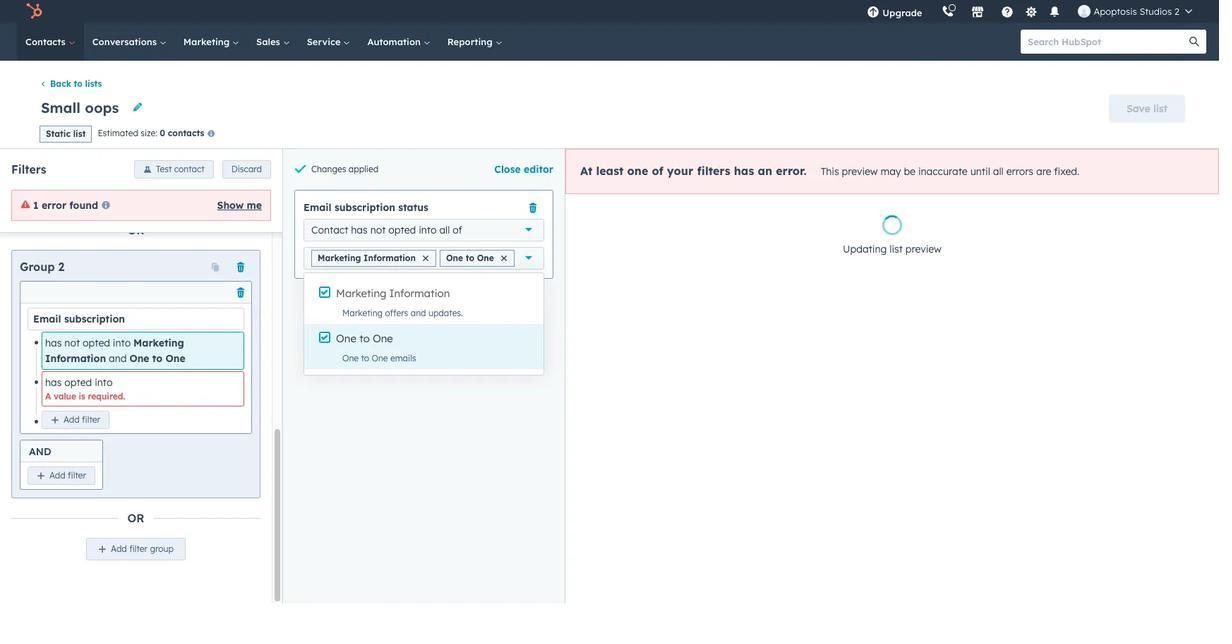 Task type: locate. For each thing, give the bounding box(es) containing it.
2 horizontal spatial and
[[411, 308, 426, 319]]

2 vertical spatial opted
[[65, 376, 92, 389]]

0 vertical spatial of
[[652, 164, 664, 178]]

may
[[881, 165, 902, 178]]

2 horizontal spatial list
[[1154, 102, 1168, 115]]

information down contact has not opted into all of
[[364, 253, 416, 263]]

settings image
[[1026, 6, 1038, 19]]

has left an
[[734, 164, 755, 178]]

email up the contact
[[304, 201, 332, 214]]

back to lists
[[50, 79, 102, 89]]

emails
[[391, 353, 416, 364]]

add filter group button
[[86, 539, 186, 561]]

filter for or
[[129, 544, 148, 555]]

2 or from the top
[[128, 512, 144, 526]]

close image
[[501, 255, 507, 261]]

0 vertical spatial add
[[64, 415, 80, 425]]

1 horizontal spatial one to one
[[446, 253, 494, 263]]

updating
[[844, 243, 887, 255]]

one to one
[[446, 253, 494, 263], [336, 332, 393, 345]]

to inside page section "element"
[[74, 79, 83, 89]]

back to lists link
[[40, 79, 102, 89]]

0 horizontal spatial 2
[[58, 260, 65, 274]]

0 vertical spatial 2
[[1175, 6, 1180, 17]]

one
[[446, 253, 463, 263], [477, 253, 494, 263], [336, 332, 357, 345], [373, 332, 393, 345], [130, 352, 149, 365], [166, 352, 185, 365], [343, 353, 359, 364], [372, 353, 388, 364]]

1 vertical spatial not
[[65, 337, 80, 349]]

1 vertical spatial add
[[49, 471, 66, 481]]

hubspot image
[[25, 3, 42, 20]]

has inside has opted into a value is required.
[[45, 376, 62, 389]]

0 vertical spatial subscription
[[335, 201, 396, 214]]

0 horizontal spatial list
[[73, 128, 86, 139]]

has up a
[[45, 376, 62, 389]]

0 horizontal spatial of
[[453, 224, 463, 236]]

0 horizontal spatial all
[[440, 224, 450, 236]]

found
[[69, 199, 98, 212]]

2
[[1175, 6, 1180, 17], [58, 260, 65, 274]]

opted inside popup button
[[389, 224, 416, 236]]

has down email subscription status
[[351, 224, 368, 236]]

calling icon image
[[943, 6, 955, 18]]

discard button
[[222, 160, 271, 178]]

list right save
[[1154, 102, 1168, 115]]

subscription up has not opted into
[[64, 313, 125, 325]]

filters
[[698, 164, 731, 178]]

and right offers
[[411, 308, 426, 319]]

email for email subscription
[[33, 313, 61, 325]]

automation
[[368, 36, 424, 47]]

1 horizontal spatial 2
[[1175, 6, 1180, 17]]

size:
[[141, 128, 158, 139]]

offers
[[385, 308, 409, 319]]

close editor
[[495, 163, 554, 176]]

2 vertical spatial marketing information
[[45, 337, 184, 365]]

2 inside popup button
[[1175, 6, 1180, 17]]

2 right studios
[[1175, 6, 1180, 17]]

subscription up contact has not opted into all of
[[335, 201, 396, 214]]

list right updating
[[890, 243, 903, 255]]

all
[[994, 165, 1004, 178], [440, 224, 450, 236]]

1 vertical spatial information
[[390, 286, 450, 300]]

one
[[628, 164, 649, 178]]

marketing offers and updates.
[[343, 308, 463, 319]]

1 horizontal spatial and
[[109, 352, 127, 365]]

and
[[411, 308, 426, 319], [109, 352, 127, 365], [29, 446, 51, 458]]

help button
[[996, 0, 1020, 23]]

information
[[364, 253, 416, 263], [390, 286, 450, 300], [45, 352, 106, 365]]

all inside popup button
[[440, 224, 450, 236]]

opted
[[389, 224, 416, 236], [83, 337, 110, 349], [65, 376, 92, 389]]

0 vertical spatial one to one
[[446, 253, 494, 263]]

row group
[[304, 279, 544, 371]]

error
[[42, 199, 66, 212]]

conversations
[[92, 36, 160, 47]]

applied
[[349, 164, 379, 175]]

group 2
[[20, 260, 65, 274]]

1 vertical spatial into
[[113, 337, 131, 349]]

1 vertical spatial of
[[453, 224, 463, 236]]

email subscription
[[33, 313, 125, 325]]

status
[[399, 201, 429, 214]]

changes
[[312, 164, 346, 175]]

1 vertical spatial subscription
[[64, 313, 125, 325]]

1 vertical spatial add filter
[[49, 471, 86, 481]]

information up the "marketing offers and updates."
[[390, 286, 450, 300]]

contact has not opted into all of
[[312, 224, 463, 236]]

0 horizontal spatial subscription
[[64, 313, 125, 325]]

opted down status
[[389, 224, 416, 236]]

into up required.
[[95, 376, 113, 389]]

show
[[217, 199, 244, 212]]

marketing information up offers
[[336, 286, 450, 300]]

0 vertical spatial preview
[[842, 165, 879, 178]]

filter inside 'add filter group' button
[[129, 544, 148, 555]]

tara schultz image
[[1079, 5, 1092, 18]]

1 vertical spatial preview
[[906, 243, 942, 255]]

discard
[[232, 164, 262, 174]]

inaccurate
[[919, 165, 968, 178]]

2 vertical spatial and
[[29, 446, 51, 458]]

least
[[597, 164, 624, 178]]

preview right updating
[[906, 243, 942, 255]]

1 vertical spatial marketing information
[[336, 286, 450, 300]]

2 vertical spatial list
[[890, 243, 903, 255]]

information inside marketing information
[[45, 352, 106, 365]]

updating list preview
[[844, 243, 942, 255]]

has
[[734, 164, 755, 178], [351, 224, 368, 236], [45, 337, 62, 349], [45, 376, 62, 389]]

and down a
[[29, 446, 51, 458]]

list
[[1154, 102, 1168, 115], [73, 128, 86, 139], [890, 243, 903, 255]]

one to one left close image
[[446, 253, 494, 263]]

of
[[652, 164, 664, 178], [453, 224, 463, 236]]

0 vertical spatial filter
[[82, 415, 100, 425]]

1 horizontal spatial email
[[304, 201, 332, 214]]

1 vertical spatial filter
[[68, 471, 86, 481]]

marketing up offers
[[336, 286, 387, 300]]

1 or from the top
[[128, 223, 144, 237]]

this preview may be inaccurate until all errors are fixed.
[[821, 165, 1080, 178]]

preview
[[842, 165, 879, 178], [906, 243, 942, 255]]

list inside button
[[1154, 102, 1168, 115]]

static
[[46, 128, 71, 139]]

0 horizontal spatial one to one
[[336, 332, 393, 345]]

0 vertical spatial not
[[371, 224, 386, 236]]

email subscription status
[[304, 201, 429, 214]]

into up and one to one
[[113, 337, 131, 349]]

show me button
[[217, 197, 262, 214]]

menu item
[[933, 0, 936, 23]]

add
[[64, 415, 80, 425], [49, 471, 66, 481], [111, 544, 127, 555]]

1 vertical spatial and
[[109, 352, 127, 365]]

into down status
[[419, 224, 437, 236]]

email up has not opted into
[[33, 313, 61, 325]]

marketing information down contact has not opted into all of
[[318, 253, 416, 263]]

email
[[304, 201, 332, 214], [33, 313, 61, 325]]

list inside status
[[890, 243, 903, 255]]

save
[[1127, 102, 1151, 115]]

marketing left sales
[[184, 36, 232, 47]]

opted up is in the bottom of the page
[[65, 376, 92, 389]]

1 vertical spatial or
[[128, 512, 144, 526]]

0 vertical spatial into
[[419, 224, 437, 236]]

0 horizontal spatial preview
[[842, 165, 879, 178]]

1 horizontal spatial subscription
[[335, 201, 396, 214]]

me
[[247, 199, 262, 212]]

into inside popup button
[[419, 224, 437, 236]]

and for and
[[29, 446, 51, 458]]

1 vertical spatial list
[[73, 128, 86, 139]]

0 vertical spatial email
[[304, 201, 332, 214]]

2 vertical spatial into
[[95, 376, 113, 389]]

test contact button
[[134, 160, 214, 178]]

1 vertical spatial one to one
[[336, 332, 393, 345]]

search image
[[1190, 37, 1200, 47]]

add filter button
[[42, 411, 110, 430], [28, 467, 95, 486]]

at
[[581, 164, 593, 178]]

1 horizontal spatial list
[[890, 243, 903, 255]]

marketing link
[[175, 23, 248, 61]]

close image
[[423, 255, 429, 261]]

upgrade image
[[868, 6, 880, 19]]

of inside popup button
[[453, 224, 463, 236]]

list right static
[[73, 128, 86, 139]]

marketing information up required.
[[45, 337, 184, 365]]

2 vertical spatial filter
[[129, 544, 148, 555]]

filters
[[11, 162, 46, 176]]

0 vertical spatial opted
[[389, 224, 416, 236]]

1 vertical spatial all
[[440, 224, 450, 236]]

information down has not opted into
[[45, 352, 106, 365]]

back
[[50, 79, 71, 89]]

preview right this
[[842, 165, 879, 178]]

conversations link
[[84, 23, 175, 61]]

0 vertical spatial add filter
[[64, 415, 100, 425]]

search button
[[1183, 30, 1207, 54]]

opted down email subscription at the left of the page
[[83, 337, 110, 349]]

not down email subscription at the left of the page
[[65, 337, 80, 349]]

0 horizontal spatial email
[[33, 313, 61, 325]]

marketing information
[[318, 253, 416, 263], [336, 286, 450, 300], [45, 337, 184, 365]]

0 horizontal spatial and
[[29, 446, 51, 458]]

2 vertical spatial information
[[45, 352, 106, 365]]

one to one up one to one emails
[[336, 332, 393, 345]]

0 vertical spatial all
[[994, 165, 1004, 178]]

error.
[[776, 164, 807, 178]]

filter
[[82, 415, 100, 425], [68, 471, 86, 481], [129, 544, 148, 555]]

or
[[128, 223, 144, 237], [128, 512, 144, 526]]

subscription
[[335, 201, 396, 214], [64, 313, 125, 325]]

marketplaces button
[[964, 0, 994, 23]]

has opted into a value is required.
[[45, 376, 125, 402]]

2 vertical spatial add
[[111, 544, 127, 555]]

2 right group
[[58, 260, 65, 274]]

1 vertical spatial email
[[33, 313, 61, 325]]

0 vertical spatial list
[[1154, 102, 1168, 115]]

apoptosis studios 2
[[1095, 6, 1180, 17]]

into
[[419, 224, 437, 236], [113, 337, 131, 349], [95, 376, 113, 389]]

calling icon button
[[937, 2, 961, 20]]

subscription for opted
[[64, 313, 125, 325]]

not down email subscription status
[[371, 224, 386, 236]]

0 vertical spatial or
[[128, 223, 144, 237]]

menu
[[858, 0, 1203, 23]]

1 horizontal spatial preview
[[906, 243, 942, 255]]

and down has not opted into
[[109, 352, 127, 365]]

1 horizontal spatial not
[[371, 224, 386, 236]]

add filter
[[64, 415, 100, 425], [49, 471, 86, 481]]



Task type: vqa. For each thing, say whether or not it's contained in the screenshot.
TEST
yes



Task type: describe. For each thing, give the bounding box(es) containing it.
changes applied
[[312, 164, 379, 175]]

this
[[821, 165, 840, 178]]

hubspot link
[[17, 3, 53, 20]]

add for or
[[111, 544, 127, 555]]

sales link
[[248, 23, 299, 61]]

0 vertical spatial and
[[411, 308, 426, 319]]

has inside popup button
[[351, 224, 368, 236]]

0 vertical spatial marketing information
[[318, 253, 416, 263]]

contact
[[174, 164, 205, 174]]

errors
[[1007, 165, 1034, 178]]

0
[[160, 128, 165, 139]]

list for updating
[[890, 243, 903, 255]]

upgrade
[[883, 7, 923, 18]]

0 vertical spatial add filter button
[[42, 411, 110, 430]]

apoptosis
[[1095, 6, 1138, 17]]

1 vertical spatial opted
[[83, 337, 110, 349]]

preview inside status
[[906, 243, 942, 255]]

studios
[[1140, 6, 1173, 17]]

lists
[[85, 79, 102, 89]]

has not opted into
[[45, 337, 134, 349]]

estimated
[[98, 128, 138, 139]]

automation link
[[359, 23, 439, 61]]

group
[[150, 544, 174, 555]]

save list
[[1127, 102, 1168, 115]]

your
[[667, 164, 694, 178]]

marketing left offers
[[343, 308, 383, 319]]

add filter group
[[111, 544, 174, 555]]

estimated size: 0 contacts
[[98, 128, 204, 139]]

are
[[1037, 165, 1052, 178]]

information inside row group
[[390, 286, 450, 300]]

menu containing apoptosis studios 2
[[858, 0, 1203, 23]]

close
[[495, 163, 521, 176]]

close editor button
[[495, 161, 554, 178]]

List name field
[[40, 98, 124, 118]]

value
[[54, 391, 76, 402]]

be
[[904, 165, 916, 178]]

updating list preview status
[[838, 215, 948, 258]]

one to one inside row group
[[336, 332, 393, 345]]

an
[[758, 164, 773, 178]]

settings link
[[1023, 4, 1041, 19]]

contact
[[312, 224, 349, 236]]

email for email subscription status
[[304, 201, 332, 214]]

Search HubSpot search field
[[1021, 30, 1195, 54]]

reporting
[[448, 36, 496, 47]]

contacts
[[168, 128, 204, 139]]

one to one emails
[[343, 353, 416, 364]]

and for and one to one
[[109, 352, 127, 365]]

a
[[45, 391, 51, 402]]

service
[[307, 36, 344, 47]]

updates.
[[429, 308, 463, 319]]

contacts
[[25, 36, 68, 47]]

list for static
[[73, 128, 86, 139]]

page section element
[[0, 61, 1220, 148]]

into inside has opted into a value is required.
[[95, 376, 113, 389]]

help image
[[1002, 6, 1015, 19]]

is
[[79, 391, 85, 402]]

1 horizontal spatial of
[[652, 164, 664, 178]]

test
[[156, 164, 172, 174]]

at least one of your filters has an error.
[[581, 164, 807, 178]]

contacts link
[[17, 23, 84, 61]]

apoptosis studios 2 button
[[1071, 0, 1202, 23]]

sales
[[256, 36, 283, 47]]

row group containing marketing information
[[304, 279, 544, 371]]

marketing up and one to one
[[134, 337, 184, 349]]

1 horizontal spatial all
[[994, 165, 1004, 178]]

required.
[[88, 391, 125, 402]]

test contact
[[156, 164, 205, 174]]

filter for and
[[68, 471, 86, 481]]

marketplaces image
[[972, 6, 985, 19]]

marketing down the contact
[[318, 253, 361, 263]]

save list button
[[1110, 95, 1186, 123]]

not inside popup button
[[371, 224, 386, 236]]

until
[[971, 165, 991, 178]]

editor
[[524, 163, 554, 176]]

subscription for not
[[335, 201, 396, 214]]

1 vertical spatial add filter button
[[28, 467, 95, 486]]

notifications image
[[1049, 6, 1062, 19]]

fixed.
[[1055, 165, 1080, 178]]

0 horizontal spatial not
[[65, 337, 80, 349]]

1 vertical spatial 2
[[58, 260, 65, 274]]

save list banner
[[34, 90, 1186, 125]]

contact has not opted into all of button
[[304, 219, 545, 241]]

0 vertical spatial information
[[364, 253, 416, 263]]

static list
[[46, 128, 86, 139]]

opted inside has opted into a value is required.
[[65, 376, 92, 389]]

service link
[[299, 23, 359, 61]]

list for save
[[1154, 102, 1168, 115]]

show me
[[217, 199, 262, 212]]

add for and
[[49, 471, 66, 481]]

1
[[33, 199, 39, 212]]

has down email subscription at the left of the page
[[45, 337, 62, 349]]

notifications button
[[1044, 0, 1068, 23]]

1 error found
[[33, 199, 98, 212]]



